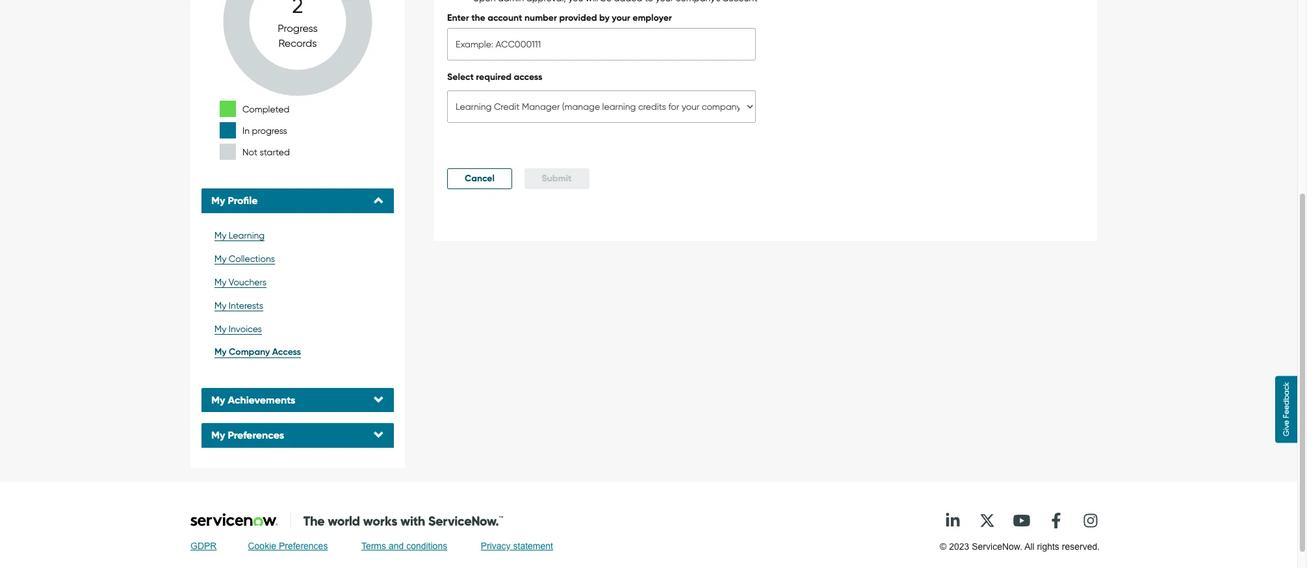 Task type: describe. For each thing, give the bounding box(es) containing it.
Example: ACC000111 text field
[[447, 28, 756, 61]]

gdpr
[[190, 541, 217, 551]]

©
[[940, 542, 947, 552]]

my achievements
[[211, 394, 296, 406]]

my collections button
[[211, 250, 384, 267]]

my for my invoices
[[215, 324, 226, 334]]

collections
[[229, 253, 275, 264]]

my learning button
[[211, 227, 384, 244]]

rights
[[1037, 542, 1060, 552]]

provided
[[559, 13, 597, 24]]

access
[[514, 72, 542, 83]]

my achievements button
[[211, 394, 384, 406]]

preferences for cookie preferences
[[279, 541, 328, 551]]

cancel button
[[447, 169, 512, 189]]

the
[[471, 13, 485, 24]]

select
[[447, 72, 474, 83]]

my learning
[[215, 230, 265, 240]]

my collections
[[215, 253, 275, 264]]

privacy statement link
[[481, 541, 553, 555]]

gdpr link
[[190, 541, 217, 555]]

my for my interests
[[215, 300, 226, 311]]

my interests button
[[211, 297, 384, 314]]

servicenow image
[[190, 513, 503, 527]]

cancel
[[465, 173, 495, 184]]

your
[[612, 13, 630, 24]]

my preferences button
[[211, 429, 384, 442]]

preferences for my preferences
[[228, 429, 284, 442]]

privacy
[[481, 541, 511, 551]]

my profile
[[211, 195, 258, 207]]

youtube image
[[1009, 508, 1035, 534]]

my preferences
[[211, 429, 284, 442]]

terms
[[361, 541, 386, 551]]

my for my company access
[[215, 346, 227, 357]]

vouchers
[[229, 277, 267, 287]]

achievements
[[228, 394, 296, 406]]

conditions
[[406, 541, 447, 551]]

enter
[[447, 13, 469, 24]]

enter the account number provided by your employer
[[447, 13, 672, 24]]

records
[[279, 37, 317, 49]]

2023
[[949, 542, 970, 552]]

my company access button
[[211, 344, 384, 361]]

twitter image
[[975, 508, 1001, 534]]



Task type: vqa. For each thing, say whether or not it's contained in the screenshot.
My Preferences
yes



Task type: locate. For each thing, give the bounding box(es) containing it.
chevron down image for preferences
[[374, 431, 384, 441]]

my company access
[[215, 346, 301, 357]]

my vouchers
[[215, 277, 267, 287]]

chevron down image
[[374, 395, 384, 406], [374, 431, 384, 441]]

my left invoices
[[215, 324, 226, 334]]

my invoices
[[215, 324, 262, 334]]

2 chevron down image from the top
[[374, 431, 384, 441]]

© 2023 servicenow. all rights reserved.
[[940, 542, 1100, 552]]

select required access
[[447, 72, 542, 83]]

my for my collections
[[215, 253, 226, 264]]

0 vertical spatial chevron down image
[[374, 395, 384, 406]]

my profile button
[[211, 195, 384, 207]]

preferences down my achievements
[[228, 429, 284, 442]]

chevron down image inside my preferences button
[[374, 431, 384, 441]]

servicenow.
[[972, 542, 1023, 552]]

my
[[211, 195, 225, 207], [215, 230, 226, 240], [215, 253, 226, 264], [215, 277, 226, 287], [215, 300, 226, 311], [215, 324, 226, 334], [215, 346, 227, 357], [211, 394, 225, 406], [211, 429, 225, 442]]

my preferences button
[[211, 429, 384, 442]]

cookie preferences link
[[248, 541, 328, 555]]

my for my learning
[[215, 230, 226, 240]]

my left profile
[[211, 195, 225, 207]]

chevron down image for achievements
[[374, 395, 384, 406]]

terms and conditions
[[361, 541, 447, 551]]

1 vertical spatial chevron down image
[[374, 431, 384, 441]]

my for my preferences
[[211, 429, 225, 442]]

1 chevron down image from the top
[[374, 395, 384, 406]]

terms and conditions link
[[361, 541, 447, 555]]

my profile button
[[211, 195, 384, 207]]

reserved.
[[1062, 542, 1100, 552]]

my for my profile
[[211, 195, 225, 207]]

1 vertical spatial preferences
[[279, 541, 328, 551]]

statement
[[513, 541, 553, 551]]

chevron up image
[[374, 196, 384, 206]]

all
[[1025, 542, 1035, 552]]

invoices
[[229, 324, 262, 334]]

0 vertical spatial preferences
[[228, 429, 284, 442]]

access
[[272, 346, 301, 357]]

learning
[[229, 230, 265, 240]]

number
[[525, 13, 557, 24]]

my interests
[[215, 300, 263, 311]]

my left 'company' at the bottom left of the page
[[215, 346, 227, 357]]

my vouchers button
[[211, 274, 384, 290]]

linkedin image
[[940, 508, 966, 534]]

cookie preferences
[[248, 541, 328, 551]]

my for my vouchers
[[215, 277, 226, 287]]

my down my achievements
[[211, 429, 225, 442]]

my for my achievements
[[211, 394, 225, 406]]

interests
[[229, 300, 263, 311]]

chevron down image inside my achievements button
[[374, 395, 384, 406]]

my achievements button
[[211, 394, 384, 406]]

my left learning
[[215, 230, 226, 240]]

my left 'vouchers'
[[215, 277, 226, 287]]

privacy statement
[[481, 541, 553, 551]]

facebook image
[[1043, 508, 1069, 534]]

profile
[[228, 195, 258, 207]]

and
[[389, 541, 404, 551]]

employer
[[633, 13, 672, 24]]

company
[[229, 346, 270, 357]]

required
[[476, 72, 512, 83]]

preferences right cookie
[[279, 541, 328, 551]]

preferences
[[228, 429, 284, 442], [279, 541, 328, 551]]

my left achievements
[[211, 394, 225, 406]]

by
[[599, 13, 610, 24]]

my left interests
[[215, 300, 226, 311]]

progress
[[278, 22, 318, 35]]

my down my learning
[[215, 253, 226, 264]]

my invoices button
[[211, 320, 384, 337]]

account
[[488, 13, 522, 24]]

cookie
[[248, 541, 276, 551]]

progress records
[[278, 22, 318, 49]]



